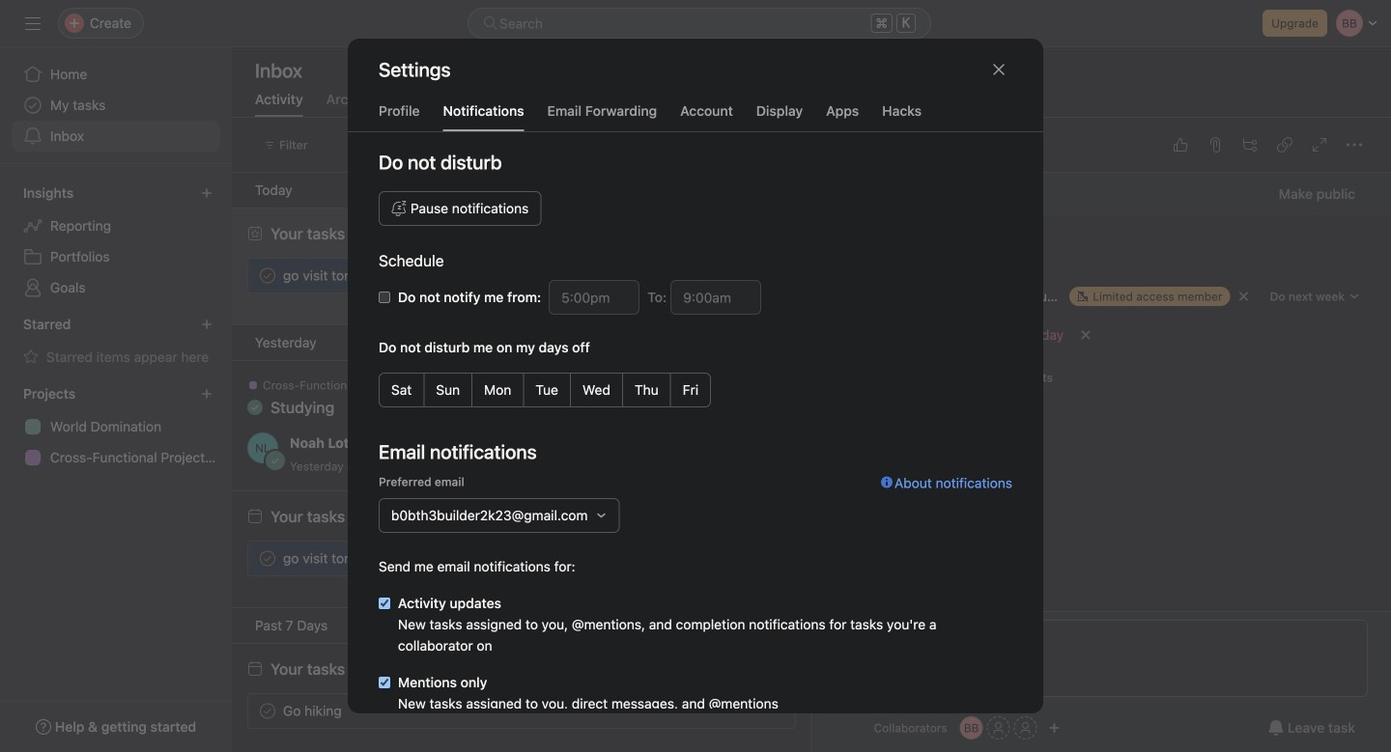 Task type: vqa. For each thing, say whether or not it's contained in the screenshot.
option
yes



Task type: locate. For each thing, give the bounding box(es) containing it.
copy task link image
[[1278, 137, 1293, 153]]

starred element
[[0, 307, 232, 377]]

dialog
[[348, 39, 1044, 753]]

3 mark complete image from the top
[[256, 700, 279, 723]]

mark complete checkbox down your tasks for mar 20, task element at the left bottom of the page
[[256, 547, 279, 571]]

None checkbox
[[379, 598, 390, 610], [379, 677, 390, 689], [379, 598, 390, 610], [379, 677, 390, 689]]

mark complete image down your tasks for today, task element
[[256, 264, 279, 288]]

2 mark complete checkbox from the top
[[256, 700, 279, 723]]

close this dialog image
[[992, 62, 1007, 77]]

2 vertical spatial mark complete image
[[256, 700, 279, 723]]

0 vertical spatial mark complete checkbox
[[256, 547, 279, 571]]

open user profile image
[[247, 433, 278, 464], [835, 620, 866, 651]]

None text field
[[549, 280, 640, 315]]

mark complete image for second mark complete option
[[256, 700, 279, 723]]

1 vertical spatial mark complete checkbox
[[256, 700, 279, 723]]

mark complete checkbox down your tasks for mar 15, task element
[[256, 700, 279, 723]]

projects element
[[0, 377, 232, 477]]

0 horizontal spatial add or remove collaborators image
[[960, 717, 983, 740]]

2 mark complete image from the top
[[256, 547, 279, 571]]

None checkbox
[[379, 292, 390, 303]]

clear due date image
[[1081, 330, 1092, 341]]

1 mark complete image from the top
[[256, 264, 279, 288]]

1 vertical spatial open user profile image
[[835, 620, 866, 651]]

mark complete image for 2nd mark complete option from the bottom
[[256, 547, 279, 571]]

mark complete image down your tasks for mar 15, task element
[[256, 700, 279, 723]]

add subtask image
[[1243, 137, 1258, 153]]

0 vertical spatial mark complete image
[[256, 264, 279, 288]]

global element
[[0, 47, 232, 163]]

mark complete image down your tasks for mar 20, task element at the left bottom of the page
[[256, 547, 279, 571]]

0 horizontal spatial open user profile image
[[247, 433, 278, 464]]

mark complete image
[[256, 264, 279, 288], [256, 547, 279, 571], [256, 700, 279, 723]]

1 vertical spatial mark complete image
[[256, 547, 279, 571]]

main content
[[812, 173, 1392, 753]]

None text field
[[671, 280, 762, 315]]

1 horizontal spatial open user profile image
[[835, 620, 866, 651]]

Mark complete checkbox
[[256, 547, 279, 571], [256, 700, 279, 723]]

add or remove collaborators image
[[960, 717, 983, 740], [1049, 723, 1061, 734]]



Task type: describe. For each thing, give the bounding box(es) containing it.
Mark complete checkbox
[[256, 264, 279, 288]]

open user profile image inside go visit tomy dialog
[[835, 620, 866, 651]]

insights element
[[0, 176, 232, 307]]

your tasks for mar 15, task element
[[271, 661, 421, 679]]

settings tab list
[[348, 101, 1044, 132]]

your tasks for mar 20, task element
[[271, 508, 424, 526]]

full screen image
[[1312, 137, 1328, 153]]

1 horizontal spatial add or remove collaborators image
[[1049, 723, 1061, 734]]

0 likes. click to like this task image
[[1173, 137, 1189, 153]]

go visit tomy dialog
[[812, 118, 1392, 753]]

Task Name text field
[[822, 227, 1368, 272]]

mark complete image for mark complete checkbox
[[256, 264, 279, 288]]

your tasks for today, task element
[[271, 225, 413, 243]]

hide sidebar image
[[25, 15, 41, 31]]

1 mark complete checkbox from the top
[[256, 547, 279, 571]]

0 vertical spatial open user profile image
[[247, 433, 278, 464]]

remove assignee image
[[1239, 291, 1250, 302]]



